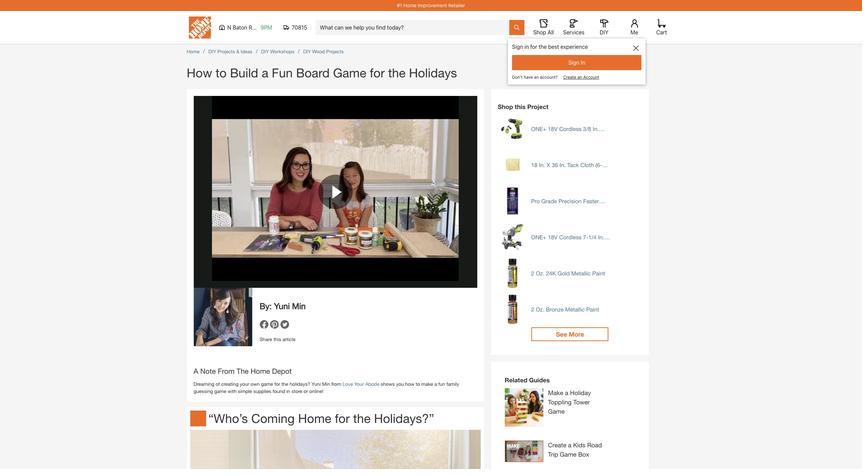 Task type: locate. For each thing, give the bounding box(es) containing it.
metallic
[[572, 270, 591, 277], [566, 306, 585, 313]]

in. left the x
[[539, 162, 545, 168]]

0 horizontal spatial this
[[274, 337, 281, 343]]

diy right services
[[600, 29, 609, 35]]

0 horizontal spatial min
[[292, 302, 306, 311]]

coming
[[251, 411, 295, 426]]

an right have
[[534, 75, 539, 80]]

from
[[218, 367, 235, 376]]

0 vertical spatial metallic
[[572, 270, 591, 277]]

game inside shows you how to make a fun family guessing game with simple supplies found in store or online!
[[214, 389, 226, 394]]

1 in. from the left
[[539, 162, 545, 168]]

2 in. from the left
[[560, 162, 566, 168]]

0 vertical spatial 2
[[531, 270, 535, 277]]

0 horizontal spatial projects
[[218, 49, 235, 54]]

2 oz. 24k gold metallic paint link
[[531, 270, 605, 277]]

metallic right bronze
[[566, 306, 585, 313]]

1 vertical spatial create
[[548, 442, 567, 449]]

shop all
[[534, 29, 554, 35]]

1 vertical spatial to
[[416, 381, 420, 387]]

services button
[[563, 19, 585, 36]]

pack)
[[531, 169, 546, 176]]

from
[[332, 381, 341, 387]]

2 for 2 oz. 24k gold metallic paint
[[531, 270, 535, 277]]

sign up don't
[[512, 44, 523, 50]]

in down dreaming of creating your own game for the holidays? yuni min from love your abode
[[287, 389, 290, 394]]

how to build a fun board game for the holidays
[[187, 65, 457, 80]]

guessing
[[194, 389, 213, 394]]

2 right 2 oz. bronze metallic paint "image"
[[531, 306, 535, 313]]

shop
[[534, 29, 547, 35], [498, 103, 513, 111]]

a
[[262, 65, 269, 80], [435, 381, 437, 387], [565, 389, 569, 397], [568, 442, 572, 449]]

abode
[[365, 381, 380, 387]]

0 vertical spatial in
[[525, 44, 529, 50]]

fun
[[439, 381, 445, 387]]

diy button
[[593, 19, 615, 36]]

min inside by: yuni min link
[[292, 302, 306, 311]]

1 vertical spatial paint
[[587, 306, 600, 313]]

2 oz. bronze metallic paint image
[[498, 295, 527, 324]]

create
[[564, 75, 576, 80], [548, 442, 567, 449]]

to inside shows you how to make a fun family guessing game with simple supplies found in store or online!
[[416, 381, 420, 387]]

2
[[531, 270, 535, 277], [531, 306, 535, 313]]

1 horizontal spatial an
[[578, 75, 582, 80]]

shop left all
[[534, 29, 547, 35]]

1 vertical spatial in
[[287, 389, 290, 394]]

18 in. x 36 in. tack cloth (6-pack) image
[[498, 150, 527, 180]]

game inside 'make a holiday toppling tower game'
[[548, 408, 565, 416]]

road
[[587, 442, 602, 449]]

0 vertical spatial paint
[[593, 270, 605, 277]]

this right share
[[274, 337, 281, 343]]

to right how
[[216, 65, 227, 80]]

1 vertical spatial oz.
[[536, 306, 545, 313]]

game down of
[[214, 389, 226, 394]]

n
[[227, 24, 231, 31]]

paint inside 2 oz. bronze metallic paint link
[[587, 306, 600, 313]]

by: yuni min link
[[260, 288, 306, 321]]

1 horizontal spatial this
[[515, 103, 526, 111]]

sign for sign in for the best experience
[[512, 44, 523, 50]]

this for shop
[[515, 103, 526, 111]]

0 vertical spatial oz.
[[536, 270, 545, 277]]

to right the how
[[416, 381, 420, 387]]

me button
[[624, 19, 646, 36]]

more
[[569, 331, 584, 338]]

0 horizontal spatial shop
[[498, 103, 513, 111]]

mother and daughter sitting behind a table with home made game boards in front image
[[190, 430, 481, 470]]

game
[[261, 381, 273, 387], [214, 389, 226, 394]]

metallic right gold
[[572, 270, 591, 277]]

0 vertical spatial to
[[216, 65, 227, 80]]

What can we help you find today? search field
[[320, 20, 509, 35]]

paint
[[593, 270, 605, 277], [587, 306, 600, 313]]

best
[[548, 44, 559, 50]]

shop inside shop all button
[[534, 29, 547, 35]]

1 horizontal spatial in
[[525, 44, 529, 50]]

0 vertical spatial game
[[333, 65, 367, 80]]

workshops
[[270, 49, 295, 54]]

1 vertical spatial game
[[548, 408, 565, 416]]

account
[[584, 75, 600, 80]]

holidays
[[409, 65, 457, 80]]

1 horizontal spatial in.
[[560, 162, 566, 168]]

0 vertical spatial this
[[515, 103, 526, 111]]

18
[[531, 162, 538, 168]]

diy for diy wood projects
[[303, 49, 311, 54]]

game inside create a kids road trip game box
[[560, 451, 577, 459]]

sign in for the best experience
[[512, 44, 588, 50]]

note
[[200, 367, 216, 376]]

game down diy wood projects
[[333, 65, 367, 80]]

"who's coming home for the holidays?"
[[208, 411, 434, 426]]

shop up one+ 18v cordless 3/8 in. drill/driver kit with 1.5 ah battery and charger image at the top of the page
[[498, 103, 513, 111]]

guides
[[529, 377, 550, 384]]

home up 'own' on the left of the page
[[251, 367, 270, 376]]

game down kids in the right of the page
[[560, 451, 577, 459]]

0 vertical spatial game
[[261, 381, 273, 387]]

create down sign in
[[564, 75, 576, 80]]

an left account on the top right
[[578, 75, 582, 80]]

2 2 from the top
[[531, 306, 535, 313]]

1 horizontal spatial sign
[[569, 60, 580, 66]]

0 vertical spatial create
[[564, 75, 576, 80]]

diy inside diy button
[[600, 29, 609, 35]]

x
[[547, 162, 550, 168]]

tack
[[568, 162, 579, 168]]

shop all button
[[533, 19, 555, 36]]

create inside create a kids road trip game box
[[548, 442, 567, 449]]

0 horizontal spatial in
[[287, 389, 290, 394]]

projects left &
[[218, 49, 235, 54]]

shop for shop this project
[[498, 103, 513, 111]]

0 horizontal spatial to
[[216, 65, 227, 80]]

don't
[[512, 75, 523, 80]]

share
[[260, 337, 272, 343]]

oz. left bronze
[[536, 306, 545, 313]]

1 horizontal spatial projects
[[326, 49, 344, 54]]

1 2 from the top
[[531, 270, 535, 277]]

create a kids road trip game box image
[[505, 441, 544, 463]]

own
[[251, 381, 260, 387]]

create up trip
[[548, 442, 567, 449]]

projects
[[218, 49, 235, 54], [326, 49, 344, 54]]

related
[[505, 377, 528, 384]]

1 vertical spatial game
[[214, 389, 226, 394]]

projects right wood
[[326, 49, 344, 54]]

see
[[556, 331, 567, 338]]

diy left wood
[[303, 49, 311, 54]]

oz. for 24k
[[536, 270, 545, 277]]

2 oz. 24k gold metallic paint image
[[498, 259, 527, 288]]

min right yuni
[[292, 302, 306, 311]]

2 left 24k
[[531, 270, 535, 277]]

paint inside '2 oz. 24k gold metallic paint' link
[[593, 270, 605, 277]]

rouge
[[249, 24, 265, 31]]

diy right home link
[[208, 49, 216, 54]]

close image
[[634, 45, 639, 51]]

the
[[539, 44, 547, 50], [388, 65, 406, 80], [282, 381, 289, 387], [353, 411, 371, 426]]

2 oz. from the top
[[536, 306, 545, 313]]

0 horizontal spatial in.
[[539, 162, 545, 168]]

shop for shop all
[[534, 29, 547, 35]]

home
[[404, 2, 417, 8], [187, 49, 200, 54], [251, 367, 270, 376], [298, 411, 332, 426]]

board
[[296, 65, 330, 80]]

1 vertical spatial this
[[274, 337, 281, 343]]

1 vertical spatial shop
[[498, 103, 513, 111]]

2 an from the left
[[578, 75, 582, 80]]

make a holiday toppling tower game link
[[505, 389, 608, 434]]

min
[[292, 302, 306, 311], [322, 381, 330, 387]]

0 vertical spatial sign
[[512, 44, 523, 50]]

shows
[[381, 381, 395, 387]]

game
[[333, 65, 367, 80], [548, 408, 565, 416], [560, 451, 577, 459]]

twitter image
[[280, 321, 291, 329]]

toppling
[[548, 399, 572, 406]]

#1 home improvement retailer
[[397, 2, 465, 8]]

in
[[525, 44, 529, 50], [287, 389, 290, 394]]

or
[[304, 389, 308, 394]]

0 horizontal spatial an
[[534, 75, 539, 80]]

family
[[447, 381, 459, 387]]

experience
[[561, 44, 588, 50]]

1 vertical spatial 2
[[531, 306, 535, 313]]

0 vertical spatial shop
[[534, 29, 547, 35]]

cloth
[[581, 162, 594, 168]]

a inside create a kids road trip game box
[[568, 442, 572, 449]]

kids
[[573, 442, 586, 449]]

in left best
[[525, 44, 529, 50]]

0 vertical spatial min
[[292, 302, 306, 311]]

oz. left 24k
[[536, 270, 545, 277]]

70815 button
[[284, 24, 307, 31]]

see more
[[556, 331, 584, 338]]

diy left workshops
[[261, 49, 269, 54]]

create inside create an account link
[[564, 75, 576, 80]]

your
[[354, 381, 364, 387]]

sign in link
[[512, 55, 642, 70]]

a inside shows you how to make a fun family guessing game with simple supplies found in store or online!
[[435, 381, 437, 387]]

1 horizontal spatial shop
[[534, 29, 547, 35]]

1 oz. from the top
[[536, 270, 545, 277]]

in.
[[539, 162, 545, 168], [560, 162, 566, 168]]

game down toppling
[[548, 408, 565, 416]]

2 vertical spatial game
[[560, 451, 577, 459]]

sign
[[512, 44, 523, 50], [569, 60, 580, 66]]

build
[[230, 65, 258, 80]]

the home depot logo image
[[189, 17, 211, 39]]

depot
[[272, 367, 292, 376]]

make a holiday toppling tower game image
[[505, 389, 544, 427]]

1 vertical spatial min
[[322, 381, 330, 387]]

1 horizontal spatial to
[[416, 381, 420, 387]]

game up supplies
[[261, 381, 273, 387]]

1 projects from the left
[[218, 49, 235, 54]]

0 horizontal spatial game
[[214, 389, 226, 394]]

min left from
[[322, 381, 330, 387]]

this left project
[[515, 103, 526, 111]]

1 vertical spatial sign
[[569, 60, 580, 66]]

in. right 36
[[560, 162, 566, 168]]

home up how
[[187, 49, 200, 54]]

by:
[[260, 302, 272, 311]]

diy projects & ideas link
[[208, 49, 253, 54]]

sign left in
[[569, 60, 580, 66]]

0 horizontal spatial sign
[[512, 44, 523, 50]]

have
[[524, 75, 533, 80]]

share this article
[[260, 337, 296, 343]]

for
[[531, 44, 538, 50], [370, 65, 385, 80], [275, 381, 280, 387], [335, 411, 350, 426]]

2 oz. bronze metallic paint
[[531, 306, 600, 313]]



Task type: vqa. For each thing, say whether or not it's contained in the screenshot.
leftmost are
no



Task type: describe. For each thing, give the bounding box(es) containing it.
diy wood projects
[[303, 49, 344, 54]]

create an account
[[564, 75, 600, 80]]

fun
[[272, 65, 293, 80]]

make
[[548, 389, 564, 397]]

baton
[[233, 24, 247, 31]]

diy wood projects link
[[303, 49, 344, 54]]

70815
[[292, 24, 307, 31]]

in
[[581, 60, 586, 66]]

create for create an account
[[564, 75, 576, 80]]

(6-
[[596, 162, 603, 168]]

1 vertical spatial metallic
[[566, 306, 585, 313]]

you
[[396, 381, 404, 387]]

pro grade precision faster sanding sanding sheets, 3 2/3 in. x 9 in., 120 grit, medium, 6/pk image
[[498, 187, 527, 216]]

9pm
[[261, 24, 272, 31]]

diy for diy
[[600, 29, 609, 35]]

home down online!
[[298, 411, 332, 426]]

wood
[[312, 49, 325, 54]]

project
[[528, 103, 549, 111]]

holidays?"
[[374, 411, 434, 426]]

a inside 'make a holiday toppling tower game'
[[565, 389, 569, 397]]

account?
[[540, 75, 558, 80]]

me
[[631, 29, 639, 35]]

related guides
[[505, 377, 550, 384]]

diy for diy projects & ideas
[[208, 49, 216, 54]]

create a kids road trip game box link
[[505, 441, 608, 470]]

cart link
[[654, 19, 670, 36]]

store
[[292, 389, 302, 394]]

create for create a kids road trip game box
[[548, 442, 567, 449]]

home link
[[187, 49, 200, 54]]

tower
[[574, 399, 590, 406]]

1 horizontal spatial min
[[322, 381, 330, 387]]

dreaming of creating your own game for the holidays? yuni min from love your abode
[[194, 381, 380, 387]]

your
[[240, 381, 249, 387]]

18 in. x 36 in. tack cloth (6- pack) link
[[531, 161, 611, 176]]

one+ 18v cordless 3/8 in. drill/driver kit with 1.5 ah battery and charger image
[[498, 114, 527, 144]]

article
[[283, 337, 296, 343]]

2 projects from the left
[[326, 49, 344, 54]]

in inside shows you how to make a fun family guessing game with simple supplies found in store or online!
[[287, 389, 290, 394]]

holiday
[[570, 389, 591, 397]]

ideas
[[241, 49, 253, 54]]

2 for 2 oz. bronze metallic paint
[[531, 306, 535, 313]]

1 horizontal spatial game
[[261, 381, 273, 387]]

box
[[579, 451, 590, 459]]

facebook image
[[260, 321, 270, 329]]

with
[[228, 389, 237, 394]]

36
[[552, 162, 558, 168]]

trip
[[548, 451, 558, 459]]

n baton rouge
[[227, 24, 265, 31]]

cart
[[657, 29, 667, 35]]

don't have an account?
[[512, 75, 558, 80]]

services
[[563, 29, 585, 35]]

1 an from the left
[[534, 75, 539, 80]]

make
[[422, 381, 433, 387]]

sign for sign in
[[569, 60, 580, 66]]

game for make
[[548, 408, 565, 416]]

love
[[343, 381, 353, 387]]

make a holiday toppling tower game
[[548, 389, 591, 416]]

all
[[548, 29, 554, 35]]

how
[[405, 381, 415, 387]]

how
[[187, 65, 212, 80]]

diy for diy workshops
[[261, 49, 269, 54]]

retailer
[[449, 2, 465, 8]]

18 in. x 36 in. tack cloth (6- pack)
[[531, 162, 603, 176]]

thumbnail image
[[194, 96, 477, 281]]

one+ 18v cordless 7-1/4 in. compound miter saw (tool only) image
[[498, 223, 527, 252]]

diy workshops link
[[261, 49, 295, 54]]

create an account link
[[564, 74, 600, 81]]

diy projects & ideas
[[208, 49, 253, 54]]

shop this project
[[498, 103, 549, 111]]

a note from the home depot
[[194, 367, 292, 376]]

game for create
[[560, 451, 577, 459]]

this for share
[[274, 337, 281, 343]]

oz. for bronze
[[536, 306, 545, 313]]

by: yuni min
[[260, 302, 306, 311]]

online!
[[309, 389, 324, 394]]

home right the "#1"
[[404, 2, 417, 8]]

create a kids road trip game box
[[548, 442, 602, 459]]

contributorimage image
[[194, 288, 252, 347]]

2 oz. 24k gold metallic paint
[[531, 270, 605, 277]]

pinterest image
[[270, 321, 280, 329]]

dreaming
[[194, 381, 214, 387]]

found
[[273, 389, 285, 394]]

shows you how to make a fun family guessing game with simple supplies found in store or online!
[[194, 381, 459, 394]]

yuni
[[274, 302, 290, 311]]

2 oz. bronze metallic paint link
[[531, 306, 600, 313]]

diy workshops
[[261, 49, 295, 54]]

"who's
[[208, 411, 248, 426]]

of
[[216, 381, 220, 387]]

holidays? yuni
[[290, 381, 321, 387]]

creating
[[221, 381, 239, 387]]



